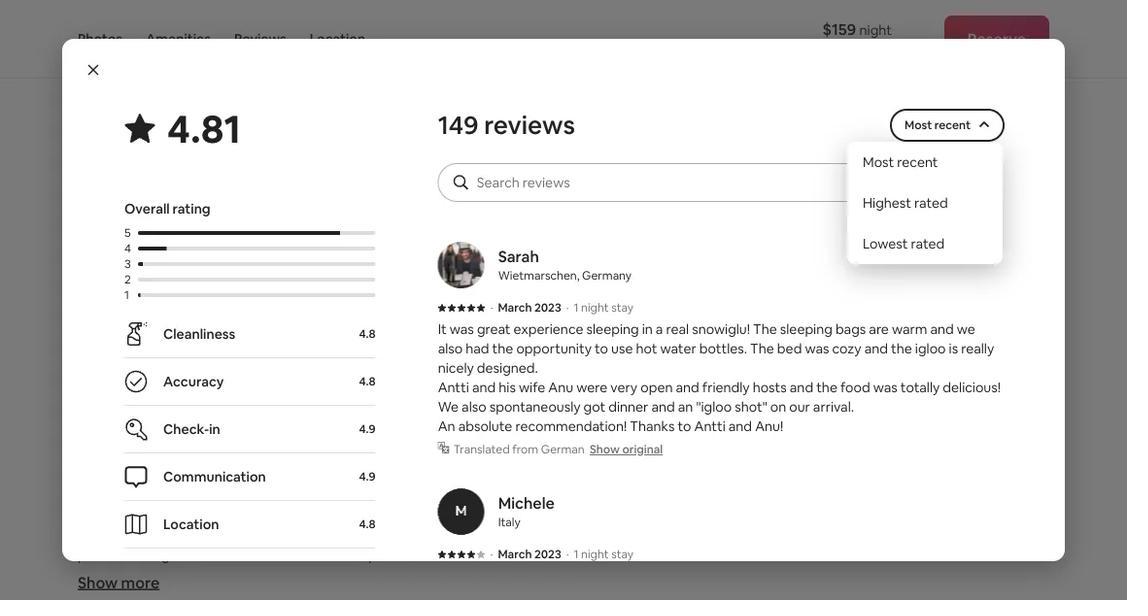 Task type: vqa. For each thing, say whether or not it's contained in the screenshot.
his for the rightmost Michele icon
yes



Task type: describe. For each thing, give the bounding box(es) containing it.
0 vertical spatial totally
[[162, 201, 201, 219]]

and left special
[[136, 306, 159, 323]]

i've
[[325, 508, 347, 526]]

and left the art.
[[78, 345, 101, 362]]

1 vertical spatial it
[[752, 442, 761, 460]]

0 vertical spatial nicely
[[415, 143, 451, 160]]

comfortable,
[[864, 442, 945, 460]]

were inside the 4.81 dialog
[[576, 379, 607, 396]]

upscale
[[903, 423, 951, 440]]

very left nice
[[571, 104, 598, 121]]

not
[[632, 325, 653, 343]]

hosts inside the 4.81 dialog
[[753, 379, 787, 396]]

on inside the nicholas 2 years on airbnb
[[672, 456, 686, 471]]

and down show original button
[[608, 461, 631, 479]]

and down it's
[[302, 345, 326, 362]]

personality
[[767, 345, 837, 362]]

food inside the 4.81 dialog
[[840, 379, 870, 396]]

but
[[789, 325, 811, 343]]

accommodating
[[170, 528, 273, 545]]

las
[[138, 254, 156, 269]]

0 vertical spatial thanks
[[270, 240, 315, 257]]

be inside this is by far the best airb&b place that i've been to. antti and anu were very accommodating and helpful. and the place is perfect. the igloo is soooo beautiful! i didn't expect it to be big and very stylish inside. we are also lucky enough to see the northern lights just outside our igloos. overall, this place
[[429, 547, 445, 564]]

and right kind on the bottom
[[770, 461, 793, 479]]

are inside 'lucky ranch is a unique offering created and run by a kind, hard host who not only builds the igloos but also cooks the meals! the cozy common area is full of personality and thoughtful touches. their baked goods for sale in the afternoon are delicious and highly recommended. especially the item that looks like a strawberry roll - it tastes like angel food cake! this is my first time in an environment that felt like an upscale hostel, and i really enjoyed it! it was easy going, comfortable, clean and everyone was so kind and helpful!'
[[897, 364, 917, 382]]

rating
[[173, 200, 211, 218]]

an up comfortable,
[[885, 423, 900, 440]]

· march 2023 · 1 night stay for zharrel
[[130, 488, 273, 503]]

in up enjoyed
[[694, 423, 704, 440]]

special
[[162, 306, 206, 323]]

and up 4
[[121, 220, 144, 238]]

helpful!
[[796, 461, 842, 479]]

and up the time
[[651, 398, 675, 416]]

warm inside the 4.81 dialog
[[892, 321, 927, 338]]

wife inside the 4.81 dialog
[[519, 379, 545, 396]]

0 vertical spatial had
[[248, 123, 272, 141]]

to right canaria,
[[318, 240, 331, 257]]

see
[[396, 566, 418, 584]]

we inside this is by far the best airb&b place that i've been to. antti and anu were very accommodating and helpful. and the place is perfect. the igloo is soooo beautiful! i didn't expect it to be big and very stylish inside. we are also lucky enough to see the northern lights just outside our igloos. overall, this place
[[219, 566, 240, 584]]

highest rated
[[863, 194, 948, 212]]

it was great experience sleeping in a real snowiglu! the sleeping bags are warm and we also had the opportunity to use hot water bottles. the bed was cozy and the igloo is really nicely designed. antti and his wife anu were very open and friendly hosts and the food was totally delicious! we also spontaneously got dinner and an "igloo shot" on our arrival. an absolute recommendation! thanks to antti and anu! inside list
[[78, 104, 472, 257]]

1 horizontal spatial unique
[[156, 325, 199, 343]]

time
[[662, 423, 691, 440]]

1 vertical spatial place
[[405, 528, 439, 545]]

inside.
[[176, 566, 216, 584]]

really inside 'lucky ranch is a unique offering created and run by a kind, hard host who not only builds the igloos but also cooks the meals! the cozy common area is full of personality and thoughtful touches. their baked goods for sale in the afternoon are delicious and highly recommended. especially the item that looks like a strawberry roll - it tastes like angel food cake! this is my first time in an environment that felt like an upscale hostel, and i really enjoyed it! it was easy going, comfortable, clean and everyone was so kind and helpful!'
[[648, 442, 682, 460]]

and up 'rating'
[[173, 123, 196, 141]]

in up kingdom
[[209, 421, 220, 438]]

touches.
[[571, 364, 625, 382]]

night inside the $159 night
[[860, 21, 892, 38]]

of
[[751, 345, 764, 362]]

0 horizontal spatial cozy
[[250, 143, 279, 160]]

1 for sarah
[[574, 300, 579, 315]]

an down overall
[[147, 220, 162, 238]]

rated for highest rated
[[914, 194, 948, 212]]

and up translated
[[472, 379, 496, 396]]

-
[[735, 403, 740, 421]]

had inside the 4.81 dialog
[[466, 340, 489, 358]]

this
[[365, 586, 388, 600]]

on inside the 4.81 dialog
[[770, 398, 786, 416]]

0 horizontal spatial real
[[306, 104, 329, 121]]

4.81 dialog
[[62, 39, 1065, 600]]

just
[[173, 586, 195, 600]]

very up ruth las palmas de gran canaria, spain on the left top of page
[[250, 182, 277, 199]]

very nice experience
[[571, 104, 700, 121]]

that inside a unique and special experience. it's something that can only be done in a unique place, and igloos are made with affection and art. my congratulations to antti and his team for their work and dedication.
[[375, 306, 401, 323]]

night up experience.
[[221, 286, 249, 301]]

recent inside "popup button"
[[935, 118, 971, 133]]

ruth
[[138, 232, 172, 252]]

rated for lowest rated
[[911, 235, 945, 253]]

most recent inside list box
[[863, 154, 938, 171]]

show more button for ruth
[[78, 371, 160, 391]]

1 down 3
[[124, 288, 129, 303]]

· march 2023 · 1 night stay for sarah
[[490, 300, 634, 315]]

0 horizontal spatial warm
[[134, 123, 170, 141]]

made
[[331, 325, 367, 343]]

strawberry
[[641, 403, 710, 421]]

1 horizontal spatial anu
[[188, 182, 213, 199]]

highly
[[656, 384, 693, 401]]

and up overall
[[112, 182, 136, 199]]

arrival. inside list
[[282, 220, 323, 238]]

angel
[[819, 403, 854, 421]]

work
[[438, 345, 469, 362]]

anu inside this is by far the best airb&b place that i've been to. antti and anu were very accommodating and helpful. and the place is perfect. the igloo is soooo beautiful! i didn't expect it to be big and very stylish inside. we are also lucky enough to see the northern lights just outside our igloos. overall, this place
[[78, 528, 103, 545]]

a left kind, at the bottom right of the page
[[893, 306, 900, 323]]

0 vertical spatial dinner
[[78, 220, 118, 238]]

0 horizontal spatial like
[[607, 403, 628, 421]]

nice
[[601, 104, 627, 121]]

soooo
[[204, 547, 243, 564]]

anu inside the 4.81 dialog
[[548, 379, 573, 396]]

are inside this is by far the best airb&b place that i've been to. antti and anu were very accommodating and helpful. and the place is perfect. the igloo is soooo beautiful! i didn't expect it to be big and very stylish inside. we are also lucky enough to see the northern lights just outside our igloos. overall, this place
[[243, 566, 263, 584]]

to.
[[384, 508, 401, 526]]

more for zharrel
[[121, 573, 160, 593]]

0 vertical spatial it
[[743, 403, 751, 421]]

very up northern
[[104, 566, 131, 584]]

list box inside the 4.81 dialog
[[847, 142, 1003, 264]]

food inside 'lucky ranch is a unique offering created and run by a kind, hard host who not only builds the igloos but also cooks the meals! the cozy common area is full of personality and thoughtful touches. their baked goods for sale in the afternoon are delicious and highly recommended. especially the item that looks like a strawberry roll - it tastes like angel food cake! this is my first time in an environment that felt like an upscale hostel, and i really enjoyed it! it was easy going, comfortable, clean and everyone was so kind and helpful!'
[[857, 403, 887, 421]]

0 vertical spatial hosts
[[393, 182, 427, 199]]

more for ruth
[[121, 371, 160, 391]]

congratulations
[[150, 345, 248, 362]]

open inside the 4.81 dialog
[[641, 379, 673, 396]]

can
[[404, 306, 427, 323]]

2 vertical spatial place
[[391, 586, 425, 600]]

location button
[[310, 0, 366, 78]]

recommended.
[[696, 384, 792, 401]]

show for lucky ranch is a unique offering created and run by a kind, hard host who not only builds the igloos but also cooks the meals! the cozy common area is full of personality and thoughtful touches. their baked goods for sale in the afternoon are delicious and highly recommended. especially the item that looks like a strawberry roll - it tastes like angel food cake!
[[571, 371, 611, 391]]

1 horizontal spatial we
[[265, 201, 286, 219]]

0 vertical spatial place
[[259, 508, 293, 526]]

totally inside the 4.81 dialog
[[901, 379, 940, 396]]

my
[[612, 423, 631, 440]]

0 horizontal spatial hot
[[419, 123, 440, 141]]

march up ranch
[[631, 286, 665, 301]]

the right full
[[750, 340, 774, 358]]

0 horizontal spatial opportunity
[[299, 123, 374, 141]]

5
[[124, 225, 131, 240]]

more down common
[[615, 371, 653, 391]]

also up spain
[[289, 201, 314, 219]]

shot" inside the 4.81 dialog
[[735, 398, 767, 416]]

use inside the 4.81 dialog
[[611, 340, 633, 358]]

we inside the 4.81 dialog
[[957, 321, 975, 338]]

jennifer image
[[571, 227, 618, 274]]

sarah for sarah
[[138, 30, 179, 49]]

from
[[512, 442, 538, 457]]

dinner inside the 4.81 dialog
[[609, 398, 648, 416]]

first
[[634, 423, 659, 440]]

0 vertical spatial were
[[216, 182, 247, 199]]

delicious
[[571, 384, 626, 401]]

it inside list
[[78, 104, 87, 121]]

and left i
[[616, 442, 639, 460]]

years
[[641, 456, 669, 471]]

an inside the 4.81 dialog
[[438, 418, 455, 435]]

lights
[[136, 586, 170, 600]]

antti up ruth image
[[78, 182, 109, 199]]

this is by far the best airb&b place that i've been to. antti and anu were very accommodating and helpful. and the place is perfect. the igloo is soooo beautiful! i didn't expect it to be big and very stylish inside. we are also lucky enough to see the northern lights just outside our igloos. overall, this place 
[[78, 508, 468, 600]]

that down angel
[[808, 423, 834, 440]]

we inside the 4.81 dialog
[[438, 398, 459, 416]]

night for sarah
[[581, 300, 609, 315]]

the up 'rating'
[[168, 143, 192, 160]]

show more up "looks"
[[571, 371, 653, 391]]

1 down gran
[[214, 286, 218, 301]]

bags inside list
[[78, 123, 108, 141]]

show more button up "looks"
[[571, 371, 653, 391]]

4.9 for communication
[[359, 469, 376, 484]]

my
[[129, 345, 147, 362]]

0 vertical spatial bed
[[195, 143, 219, 160]]

igloos.
[[272, 586, 312, 600]]

and down the personality
[[790, 379, 813, 396]]

michele image
[[438, 489, 485, 535]]

0 vertical spatial snowiglu!
[[332, 104, 390, 121]]

that inside this is by far the best airb&b place that i've been to. antti and anu were very accommodating and helpful. and the place is perfect. the igloo is soooo beautiful! i didn't expect it to be big and very stylish inside. we are also lucky enough to see the northern lights just outside our igloos. overall, this place
[[296, 508, 322, 526]]

lucky ranch is a unique offering created and run by a kind, hard host who not only builds the igloos but also cooks the meals! the cozy common area is full of personality and thoughtful touches. their baked goods for sale in the afternoon are delicious and highly recommended. especially the item that looks like a strawberry roll - it tastes like angel food cake! this is my first time in an environment that felt like an upscale hostel, and i really enjoyed it! it was easy going, comfortable, clean and everyone was so kind and helpful!
[[571, 306, 964, 479]]

show inside the 4.81 dialog
[[590, 442, 620, 457]]

hostel,
[[571, 442, 613, 460]]

0 vertical spatial igloo
[[333, 143, 363, 160]]

2023 up special
[[174, 286, 201, 301]]

the inside this is by far the best airb&b place that i've been to. antti and anu were very accommodating and helpful. and the place is perfect. the igloo is soooo beautiful! i didn't expect it to be big and very stylish inside. we are also lucky enough to see the northern lights just outside our igloos. overall, this place
[[131, 547, 155, 564]]

1 horizontal spatial like
[[796, 403, 816, 421]]

an inside the 4.81 dialog
[[678, 398, 693, 416]]

0 horizontal spatial great
[[117, 104, 151, 121]]

2 horizontal spatial like
[[861, 423, 882, 440]]

are inside the 4.81 dialog
[[869, 321, 889, 338]]

expect
[[354, 547, 398, 564]]

show more for zharrel
[[78, 573, 160, 593]]

0 vertical spatial location
[[310, 30, 366, 48]]

check-
[[163, 421, 209, 438]]

our inside the 4.81 dialog
[[789, 398, 810, 416]]

and up 'thoughtful'
[[930, 321, 954, 338]]

0 horizontal spatial got
[[411, 201, 433, 219]]

zharrel
[[138, 434, 190, 454]]

1 for michele
[[574, 547, 579, 562]]

· march 2023 · 1 night stay for michele
[[490, 547, 634, 562]]

a up the first in the right of the page
[[631, 403, 638, 421]]

night for michele
[[581, 547, 609, 562]]

are inside a unique and special experience. it's something that can only be done in a unique place, and igloos are made with affection and art. my congratulations to antti and his team for their work and dedication.
[[308, 325, 328, 343]]

best
[[181, 508, 209, 526]]

be inside a unique and special experience. it's something that can only be done in a unique place, and igloos are made with affection and art. my congratulations to antti and his team for their work and dedication.
[[78, 325, 94, 343]]

to up enjoyed
[[678, 418, 691, 435]]

translated
[[453, 442, 510, 457]]

very inside the 4.81 dialog
[[610, 379, 638, 396]]

and up strawberry
[[676, 379, 699, 396]]

0 horizontal spatial recommendation!
[[155, 240, 267, 257]]

0 horizontal spatial really
[[379, 143, 412, 160]]

full
[[729, 345, 748, 362]]

to up 'this'
[[379, 566, 393, 584]]

and down experience.
[[242, 325, 265, 343]]

ranch
[[610, 306, 649, 323]]

something
[[305, 306, 372, 323]]

and up afternoon
[[865, 340, 888, 358]]

0 vertical spatial absolute
[[98, 240, 152, 257]]

zharrel image
[[78, 429, 124, 476]]

2023 up builds
[[668, 286, 695, 301]]

and up the it!
[[729, 418, 752, 435]]

sarah for sarah wietmarschen, germany
[[498, 246, 539, 266]]

and up beautiful!
[[276, 528, 300, 545]]

overall rating
[[124, 200, 211, 218]]

show for a unique and special experience. it's something that can only be done in a unique place, and igloos are made with affection and art. my congratulations to antti and his team for their work and dedication.
[[78, 371, 118, 391]]

for inside 'lucky ranch is a unique offering created and run by a kind, hard host who not only builds the igloos but also cooks the meals! the cozy common area is full of personality and thoughtful touches. their baked goods for sale in the afternoon are delicious and highly recommended. especially the item that looks like a strawberry roll - it tastes like angel food cake! this is my first time in an environment that felt like an upscale hostel, and i really enjoyed it! it was easy going, comfortable, clean and everyone was so kind and helpful!'
[[745, 364, 763, 382]]

also up translated
[[462, 398, 486, 416]]

highest
[[863, 194, 911, 212]]

sarah wietmarschen, germany
[[498, 246, 632, 283]]

that up cake!
[[915, 384, 941, 401]]

their inside 'lucky ranch is a unique offering created and run by a kind, hard host who not only builds the igloos but also cooks the meals! the cozy common area is full of personality and thoughtful touches. their baked goods for sale in the afternoon are delicious and highly recommended. especially the item that looks like a strawberry roll - it tastes like angel food cake! this is my first time in an environment that felt like an upscale hostel, and i really enjoyed it! it was easy going, comfortable, clean and everyone was so kind and helpful!'
[[628, 364, 657, 382]]

149
[[438, 109, 479, 141]]

0 vertical spatial on
[[240, 220, 255, 238]]

a unique and special experience. it's something that can only be done in a unique place, and igloos are made with affection and art. my congratulations to antti and his team for their work and dedication.
[[78, 306, 469, 382]]

with
[[370, 325, 397, 343]]

translated from german show original
[[453, 442, 663, 457]]

antti down the work
[[438, 379, 469, 396]]

designed. inside list
[[78, 162, 139, 180]]

antti up enjoyed
[[694, 418, 726, 435]]

march 2023 · 1 night stay
[[138, 286, 273, 301]]

amenities button
[[146, 0, 211, 78]]

zharrel united kingdom
[[138, 434, 225, 471]]

also right with
[[438, 340, 463, 358]]

we inside list
[[199, 123, 218, 141]]

2 inside the nicholas 2 years on airbnb
[[632, 456, 638, 471]]

place,
[[202, 325, 239, 343]]

jennifer image
[[571, 227, 618, 274]]

reserve button
[[944, 16, 1049, 62]]

and down perfect.
[[78, 566, 101, 584]]

most inside list box
[[863, 154, 894, 171]]

0 horizontal spatial shot"
[[204, 220, 237, 238]]

ruth las palmas de gran canaria, spain
[[138, 232, 319, 269]]

0 vertical spatial open
[[280, 182, 313, 199]]

zharrel image
[[78, 429, 124, 476]]

the up of
[[753, 321, 777, 338]]

and
[[352, 528, 378, 545]]

night for zharrel
[[221, 488, 249, 503]]

0 vertical spatial wife
[[159, 182, 185, 199]]

by inside 'lucky ranch is a unique offering created and run by a kind, hard host who not only builds the igloos but also cooks the meals! the cozy common area is full of personality and thoughtful touches. their baked goods for sale in the afternoon are delicious and highly recommended. especially the item that looks like a strawberry roll - it tastes like angel food cake! this is my first time in an environment that felt like an upscale hostel, and i really enjoyed it! it was easy going, comfortable, clean and everyone was so kind and helpful!'
[[874, 306, 890, 323]]

going,
[[822, 442, 861, 460]]

team
[[349, 345, 381, 362]]

very down far at the bottom of the page
[[140, 528, 167, 545]]

and right spain
[[368, 240, 392, 257]]

most inside "popup button"
[[905, 118, 932, 133]]

michele italy
[[498, 493, 555, 530]]

friendly inside the 4.81 dialog
[[702, 379, 750, 396]]

are up overall
[[111, 123, 131, 141]]

bags inside the 4.81 dialog
[[836, 321, 866, 338]]

march down las
[[138, 286, 172, 301]]

a inside the 4.81 dialog
[[656, 321, 663, 338]]

reviews
[[234, 30, 286, 48]]

delicious! inside the 4.81 dialog
[[943, 379, 1001, 396]]

it's
[[285, 306, 302, 323]]

dedication.
[[104, 364, 174, 382]]

0 vertical spatial spontaneously
[[317, 201, 408, 219]]

0 vertical spatial delicious!
[[204, 201, 262, 219]]

$159
[[822, 19, 856, 39]]



Task type: locate. For each thing, give the bounding box(es) containing it.
rated right lowest
[[911, 235, 945, 253]]

0 horizontal spatial experience
[[153, 104, 223, 121]]

food up 5
[[102, 201, 132, 219]]

were up "looks"
[[576, 379, 607, 396]]

0 horizontal spatial wife
[[159, 182, 185, 199]]

nicely inside the 4.81 dialog
[[438, 360, 474, 377]]

2 igloos from the left
[[749, 325, 786, 343]]

especially
[[795, 384, 856, 401]]

0 horizontal spatial igloo
[[158, 547, 189, 564]]

1 horizontal spatial their
[[628, 364, 657, 382]]

gran
[[215, 254, 241, 269]]

list containing sarah
[[70, 25, 1057, 600]]

2 4.9 from the top
[[359, 469, 376, 484]]

1 vertical spatial friendly
[[702, 379, 750, 396]]

an left 4
[[78, 240, 95, 257]]

and left run
[[824, 306, 848, 323]]

location inside the 4.81 dialog
[[163, 516, 219, 533]]

enough
[[328, 566, 376, 584]]

in down reviews
[[282, 104, 293, 121]]

his up overall
[[139, 182, 156, 199]]

real inside the 4.81 dialog
[[666, 321, 689, 338]]

wife up the overall rating
[[159, 182, 185, 199]]

0 vertical spatial we
[[199, 123, 218, 141]]

0 vertical spatial recent
[[935, 118, 971, 133]]

use left 149
[[394, 123, 416, 141]]

1 horizontal spatial spontaneously
[[489, 398, 581, 416]]

1 vertical spatial for
[[745, 364, 763, 382]]

to up see
[[412, 547, 426, 564]]

only inside a unique and special experience. it's something that can only be done in a unique place, and igloos are made with affection and art. my congratulations to antti and his team for their work and dedication.
[[430, 306, 456, 323]]

0 horizontal spatial thanks
[[270, 240, 315, 257]]

spontaneously
[[317, 201, 408, 219], [489, 398, 581, 416]]

to up touches.
[[595, 340, 608, 358]]

bottles. inside the 4.81 dialog
[[699, 340, 747, 358]]

ruth image
[[78, 227, 124, 274]]

reviews button
[[234, 0, 286, 78]]

kind,
[[903, 306, 933, 323]]

offering
[[720, 306, 769, 323]]

0 horizontal spatial spontaneously
[[317, 201, 408, 219]]

food up angel
[[840, 379, 870, 396]]

igloos inside a unique and special experience. it's something that can only be done in a unique place, and igloos are made with affection and art. my congratulations to antti and his team for their work and dedication.
[[268, 325, 305, 343]]

dinner
[[78, 220, 118, 238], [609, 398, 648, 416]]

snowiglu!
[[332, 104, 390, 121], [692, 321, 750, 338]]

perfect.
[[78, 547, 128, 564]]

show up "looks"
[[571, 371, 611, 391]]

more left just
[[121, 573, 160, 593]]

and down 149
[[430, 182, 453, 199]]

totally
[[162, 201, 201, 219], [901, 379, 940, 396]]

warm up overall
[[134, 123, 170, 141]]

a right not
[[656, 321, 663, 338]]

0 vertical spatial for
[[384, 345, 403, 362]]

igloo inside this is by far the best airb&b place that i've been to. antti and anu were very accommodating and helpful. and the place is perfect. the igloo is soooo beautiful! i didn't expect it to be big and very stylish inside. we are also lucky enough to see the northern lights just outside our igloos. overall, this place
[[158, 547, 189, 564]]

overall
[[124, 200, 170, 218]]

0 vertical spatial friendly
[[342, 182, 390, 199]]

1 vertical spatial location
[[163, 516, 219, 533]]

0 vertical spatial 2
[[124, 272, 131, 287]]

1 horizontal spatial open
[[641, 379, 673, 396]]

his down made
[[329, 345, 346, 362]]

"igloo inside list
[[165, 220, 201, 238]]

spontaneously up spain
[[317, 201, 408, 219]]

1 vertical spatial anu
[[548, 379, 573, 396]]

0 vertical spatial his
[[139, 182, 156, 199]]

sleeping
[[226, 104, 279, 121], [420, 104, 472, 121], [586, 321, 639, 338], [780, 321, 833, 338]]

water inside the 4.81 dialog
[[660, 340, 696, 358]]

anu up perfect.
[[78, 528, 103, 545]]

enjoyed
[[684, 442, 734, 460]]

cooks
[[842, 325, 879, 343]]

0 horizontal spatial this
[[78, 508, 103, 526]]

cozy
[[250, 143, 279, 160], [832, 340, 862, 358], [595, 345, 625, 362]]

march for zharrel
[[138, 488, 172, 503]]

a
[[78, 306, 87, 323]]

that up helpful.
[[296, 508, 322, 526]]

4.9 down team
[[359, 422, 376, 437]]

list box
[[847, 142, 1003, 264]]

sarah image
[[78, 25, 124, 72], [78, 25, 124, 72]]

1 vertical spatial nicely
[[438, 360, 474, 377]]

his inside the 4.81 dialog
[[499, 379, 516, 396]]

be down a
[[78, 325, 94, 343]]

recent inside list box
[[897, 154, 938, 171]]

this inside 'lucky ranch is a unique offering created and run by a kind, hard host who not only builds the igloos but also cooks the meals! the cozy common area is full of personality and thoughtful touches. their baked goods for sale in the afternoon are delicious and highly recommended. especially the item that looks like a strawberry roll - it tastes like angel food cake! this is my first time in an environment that felt like an upscale hostel, and i really enjoyed it! it was easy going, comfortable, clean and everyone was so kind and helpful!'
[[571, 423, 597, 440]]

most
[[905, 118, 932, 133], [863, 154, 894, 171]]

looks
[[571, 403, 604, 421]]

wife
[[159, 182, 185, 199], [519, 379, 545, 396]]

afternoon
[[831, 364, 894, 382]]

nicholas
[[632, 434, 694, 454]]

list box containing most recent
[[847, 142, 1003, 264]]

0 horizontal spatial location
[[163, 516, 219, 533]]

builds
[[685, 325, 722, 343]]

cozy inside 'lucky ranch is a unique offering created and run by a kind, hard host who not only builds the igloos but also cooks the meals! the cozy common area is full of personality and thoughtful touches. their baked goods for sale in the afternoon are delicious and highly recommended. especially the item that looks like a strawberry roll - it tastes like angel food cake! this is my first time in an environment that felt like an upscale hostel, and i really enjoyed it! it was easy going, comfortable, clean and everyone was so kind and helpful!'
[[595, 345, 625, 362]]

in
[[282, 104, 293, 121], [642, 321, 653, 338], [132, 325, 143, 343], [793, 364, 804, 382], [209, 421, 220, 438], [694, 423, 704, 440]]

his inside a unique and special experience. it's something that can only be done in a unique place, and igloos are made with affection and art. my congratulations to antti and his team for their work and dedication.
[[329, 345, 346, 362]]

meals!
[[906, 325, 946, 343]]

reviews
[[484, 109, 575, 141]]

michele for michele
[[632, 30, 688, 49]]

like up "my"
[[607, 403, 628, 421]]

sarah image
[[438, 242, 485, 289], [438, 242, 485, 289]]

march down the wietmarschen,
[[498, 300, 532, 315]]

the up stylish
[[131, 547, 155, 564]]

cozy inside the 4.81 dialog
[[832, 340, 862, 358]]

1 vertical spatial use
[[611, 340, 633, 358]]

2023 for michele
[[534, 547, 561, 562]]

2 horizontal spatial on
[[770, 398, 786, 416]]

got
[[411, 201, 433, 219], [584, 398, 606, 416]]

environment
[[726, 423, 805, 440]]

1 horizontal spatial location
[[310, 30, 366, 48]]

spontaneously inside the 4.81 dialog
[[489, 398, 581, 416]]

1 horizontal spatial got
[[584, 398, 606, 416]]

a down the · march 2023
[[664, 306, 672, 323]]

1 vertical spatial water
[[660, 340, 696, 358]]

0 vertical spatial 4.8
[[359, 326, 376, 342]]

host
[[571, 325, 599, 343]]

stylish
[[134, 566, 173, 584]]

tastes
[[754, 403, 793, 421]]

hot inside the 4.81 dialog
[[636, 340, 657, 358]]

and down cooks
[[840, 345, 863, 362]]

1 horizontal spatial shot"
[[735, 398, 767, 416]]

designed. inside the 4.81 dialog
[[477, 360, 538, 377]]

0 vertical spatial great
[[117, 104, 151, 121]]

0 vertical spatial rated
[[914, 194, 948, 212]]

1 4.9 from the top
[[359, 422, 376, 437]]

1 vertical spatial bottles.
[[699, 340, 747, 358]]

1 vertical spatial bed
[[777, 340, 802, 358]]

real up common
[[666, 321, 689, 338]]

igloo inside the 4.81 dialog
[[915, 340, 946, 358]]

affection
[[400, 325, 457, 343]]

0 vertical spatial food
[[102, 201, 132, 219]]

a right 4.81
[[296, 104, 303, 121]]

opportunity down location button
[[299, 123, 374, 141]]

0 vertical spatial designed.
[[78, 162, 139, 180]]

only inside 'lucky ranch is a unique offering created and run by a kind, hard host who not only builds the igloos but also cooks the meals! the cozy common area is full of personality and thoughtful touches. their baked goods for sale in the afternoon are delicious and highly recommended. especially the item that looks like a strawberry roll - it tastes like angel food cake! this is my first time in an environment that felt like an upscale hostel, and i really enjoyed it! it was easy going, comfortable, clean and everyone was so kind and helpful!'
[[656, 325, 682, 343]]

are
[[111, 123, 131, 141], [869, 321, 889, 338], [308, 325, 328, 343], [897, 364, 917, 382], [243, 566, 263, 584]]

in inside a unique and special experience. it's something that can only be done in a unique place, and igloos are made with affection and art. my congratulations to antti and his team for their work and dedication.
[[132, 325, 143, 343]]

1 for zharrel
[[214, 488, 218, 503]]

designed. up overall
[[78, 162, 139, 180]]

"igloo down 'rating'
[[165, 220, 201, 238]]

in up my
[[132, 325, 143, 343]]

0 horizontal spatial his
[[139, 182, 156, 199]]

1 horizontal spatial arrival.
[[813, 398, 854, 416]]

0 horizontal spatial igloos
[[268, 325, 305, 343]]

night up airb&b on the left bottom of page
[[221, 488, 249, 503]]

an
[[147, 220, 162, 238], [678, 398, 693, 416], [707, 423, 723, 440], [885, 423, 900, 440]]

an up enjoyed
[[707, 423, 723, 440]]

2023 up best
[[174, 488, 201, 503]]

4.8 down team
[[359, 374, 376, 389]]

0 horizontal spatial by
[[118, 508, 134, 526]]

recommendation! inside the 4.81 dialog
[[515, 418, 627, 435]]

were inside this is by far the best airb&b place that i've been to. antti and anu were very accommodating and helpful. and the place is perfect. the igloo is soooo beautiful! i didn't expect it to be big and very stylish inside. we are also lucky enough to see the northern lights just outside our igloos. overall, this place
[[106, 528, 137, 545]]

· march 2023 · 1 night stay down communication
[[130, 488, 273, 503]]

Search reviews, Press 'Enter' to search text field
[[477, 173, 983, 192]]

stay for sarah
[[611, 300, 634, 315]]

opportunity down lucky
[[516, 340, 592, 358]]

0 horizontal spatial be
[[78, 325, 94, 343]]

bottles.
[[117, 143, 165, 160], [699, 340, 747, 358]]

antti
[[78, 182, 109, 199], [334, 240, 365, 257], [268, 345, 299, 362], [438, 379, 469, 396], [694, 418, 726, 435], [404, 508, 435, 526]]

by right run
[[874, 306, 890, 323]]

friendly inside list
[[342, 182, 390, 199]]

the left 149
[[393, 104, 417, 121]]

1 vertical spatial our
[[789, 398, 810, 416]]

it
[[743, 403, 751, 421], [752, 442, 761, 460], [401, 547, 409, 564]]

by
[[874, 306, 890, 323], [118, 508, 134, 526]]

1 vertical spatial it
[[438, 321, 447, 338]]

recommendation! up german
[[515, 418, 627, 435]]

thanks inside the 4.81 dialog
[[630, 418, 675, 435]]

opportunity inside the 4.81 dialog
[[516, 340, 592, 358]]

it!
[[737, 442, 749, 460]]

michele inside the 4.81 dialog
[[498, 493, 555, 513]]

sarah inside sarah wietmarschen, germany
[[498, 246, 539, 266]]

shot"
[[204, 220, 237, 238], [735, 398, 767, 416]]

0 vertical spatial bags
[[78, 123, 108, 141]]

experience.
[[209, 306, 282, 323]]

1 horizontal spatial igloos
[[749, 325, 786, 343]]

airbnb
[[688, 456, 725, 471]]

baked
[[660, 364, 699, 382]]

0 vertical spatial it
[[78, 104, 87, 121]]

1 vertical spatial his
[[329, 345, 346, 362]]

1 vertical spatial recent
[[897, 154, 938, 171]]

1 vertical spatial opportunity
[[516, 340, 592, 358]]

antti inside this is by far the best airb&b place that i've been to. antti and anu were very accommodating and helpful. and the place is perfect. the igloo is soooo beautiful! i didn't expect it to be big and very stylish inside. we are also lucky enough to see the northern lights just outside our igloos. overall, this place
[[404, 508, 435, 526]]

1 vertical spatial "igloo
[[696, 398, 732, 416]]

also inside 'lucky ranch is a unique offering created and run by a kind, hard host who not only builds the igloos but also cooks the meals! the cozy common area is full of personality and thoughtful touches. their baked goods for sale in the afternoon are delicious and highly recommended. especially the item that looks like a strawberry roll - it tastes like angel food cake! this is my first time in an environment that felt like an upscale hostel, and i really enjoyed it! it was easy going, comfortable, clean and everyone was so kind and helpful!'
[[814, 325, 839, 343]]

unique inside 'lucky ranch is a unique offering created and run by a kind, hard host who not only builds the igloos but also cooks the meals! the cozy common area is full of personality and thoughtful touches. their baked goods for sale in the afternoon are delicious and highly recommended. especially the item that looks like a strawberry roll - it tastes like angel food cake! this is my first time in an environment that felt like an upscale hostel, and i really enjoyed it! it was easy going, comfortable, clean and everyone was so kind and helpful!'
[[675, 306, 717, 323]]

this down "looks"
[[571, 423, 597, 440]]

stay for zharrel
[[251, 488, 273, 503]]

2 inside the 4.81 dialog
[[124, 272, 131, 287]]

designed. right the work
[[477, 360, 538, 377]]

1 vertical spatial food
[[840, 379, 870, 396]]

their down affection
[[406, 345, 435, 362]]

show original button
[[590, 442, 663, 458]]

it up see
[[401, 547, 409, 564]]

for inside a unique and special experience. it's something that can only be done in a unique place, and igloos are made with affection and art. my congratulations to antti and his team for their work and dedication.
[[384, 345, 403, 362]]

absolute
[[98, 240, 152, 257], [458, 418, 512, 435]]

2 vertical spatial anu
[[78, 528, 103, 545]]

· march 2023
[[624, 286, 695, 301]]

4.8 for accuracy
[[359, 374, 376, 389]]

anu! inside the 4.81 dialog
[[755, 418, 783, 435]]

0 vertical spatial got
[[411, 201, 433, 219]]

0 horizontal spatial friendly
[[342, 182, 390, 199]]

and up big
[[438, 508, 462, 526]]

and right 4.81
[[282, 143, 306, 160]]

like right felt
[[861, 423, 882, 440]]

is inside the 4.81 dialog
[[949, 340, 958, 358]]

cake!
[[890, 403, 922, 421]]

· march 2023 · 1 night stay down michele italy
[[490, 547, 634, 562]]

to left 149
[[377, 123, 391, 141]]

1 horizontal spatial it
[[438, 321, 447, 338]]

bed up sale
[[777, 340, 802, 358]]

created
[[772, 306, 821, 323]]

thoughtful
[[866, 345, 933, 362]]

bed inside the 4.81 dialog
[[777, 340, 802, 358]]

1 vertical spatial thanks
[[630, 418, 675, 435]]

clean
[[571, 461, 605, 479]]

are down 'thoughtful'
[[897, 364, 917, 382]]

1 horizontal spatial we
[[957, 321, 975, 338]]

photos
[[78, 30, 122, 48]]

use
[[394, 123, 416, 141], [611, 340, 633, 358]]

open up spain
[[280, 182, 313, 199]]

0 vertical spatial bottles.
[[117, 143, 165, 160]]

done
[[97, 325, 129, 343]]

really inside the 4.81 dialog
[[961, 340, 994, 358]]

item
[[883, 384, 912, 401]]

great inside the 4.81 dialog
[[477, 321, 511, 338]]

it inside the 4.81 dialog
[[438, 321, 447, 338]]

1 horizontal spatial on
[[672, 456, 686, 471]]

0 horizontal spatial unique
[[90, 306, 133, 323]]

1 horizontal spatial use
[[611, 340, 633, 358]]

show for this is by far the best airb&b place that i've been to. antti and anu were very accommodating and helpful. and the place is perfect. the igloo is soooo beautiful! i didn't expect it to be big and very stylish inside. we are also lucky enough to see the northern lights just outside our igloos. overall, this place 
[[78, 573, 118, 593]]

list
[[70, 25, 1057, 600]]

most up the highest rated
[[905, 118, 932, 133]]

0 horizontal spatial open
[[280, 182, 313, 199]]

0 vertical spatial hot
[[419, 123, 440, 141]]

experience down amenities
[[153, 104, 223, 121]]

for
[[384, 345, 403, 362], [745, 364, 763, 382]]

149 reviews
[[438, 109, 575, 141]]

anu up "looks"
[[548, 379, 573, 396]]

0 vertical spatial use
[[394, 123, 416, 141]]

anu! inside list
[[395, 240, 423, 257]]

1 horizontal spatial michele
[[632, 30, 688, 49]]

goods
[[702, 364, 742, 382]]

4.9 for check-in
[[359, 422, 376, 437]]

to inside a unique and special experience. it's something that can only be done in a unique place, and igloos are made with affection and art. my congratulations to antti and his team for their work and dedication.
[[251, 345, 265, 362]]

bottles. up overall
[[117, 143, 165, 160]]

de
[[198, 254, 212, 269]]

antti right spain
[[334, 240, 365, 257]]

march for michele
[[498, 547, 532, 562]]

1 horizontal spatial had
[[466, 340, 489, 358]]

also inside this is by far the best airb&b place that i've been to. antti and anu were very accommodating and helpful. and the place is perfect. the igloo is soooo beautiful! i didn't expect it to be big and very stylish inside. we are also lucky enough to see the northern lights just outside our igloos. overall, this place
[[266, 566, 290, 584]]

to
[[377, 123, 391, 141], [318, 240, 331, 257], [595, 340, 608, 358], [251, 345, 265, 362], [678, 418, 691, 435], [412, 547, 426, 564], [379, 566, 393, 584]]

outside
[[198, 586, 245, 600]]

sarah
[[138, 30, 179, 49], [498, 246, 539, 266]]

in up common
[[642, 321, 653, 338]]

1 igloos from the left
[[268, 325, 305, 343]]

it was great experience sleeping in a real snowiglu! the sleeping bags are warm and we also had the opportunity to use hot water bottles. the bed was cozy and the igloo is really nicely designed. antti and his wife anu were very open and friendly hosts and the food was totally delicious! we also spontaneously got dinner and an "igloo shot" on our arrival. an absolute recommendation! thanks to antti and anu!
[[78, 104, 472, 257], [438, 321, 1001, 435]]

2 vertical spatial 4.8
[[359, 517, 376, 532]]

place up see
[[405, 528, 439, 545]]

4.8
[[359, 326, 376, 342], [359, 374, 376, 389], [359, 517, 376, 532]]

0 vertical spatial most
[[905, 118, 932, 133]]

this inside this is by far the best airb&b place that i've been to. antti and anu were very accommodating and helpful. and the place is perfect. the igloo is soooo beautiful! i didn't expect it to be big and very stylish inside. we are also lucky enough to see the northern lights just outside our igloos. overall, this place
[[78, 508, 103, 526]]

show more for ruth
[[78, 371, 160, 391]]

it
[[78, 104, 87, 121], [438, 321, 447, 338]]

0 horizontal spatial we
[[219, 566, 240, 584]]

3 4.8 from the top
[[359, 517, 376, 532]]

unique up builds
[[675, 306, 717, 323]]

and down done
[[78, 364, 101, 382]]

stay for michele
[[611, 547, 634, 562]]

arrival. up felt
[[813, 398, 854, 416]]

our inside this is by far the best airb&b place that i've been to. antti and anu were very accommodating and helpful. and the place is perfect. the igloo is soooo beautiful! i didn't expect it to be big and very stylish inside. we are also lucky enough to see the northern lights just outside our igloos. overall, this place
[[248, 586, 269, 600]]

0 horizontal spatial snowiglu!
[[332, 104, 390, 121]]

for down with
[[384, 345, 403, 362]]

0 vertical spatial shot"
[[204, 220, 237, 238]]

michele up very nice experience at the right top
[[632, 30, 688, 49]]

in down the personality
[[793, 364, 804, 382]]

hot
[[419, 123, 440, 141], [636, 340, 657, 358]]

antti inside a unique and special experience. it's something that can only be done in a unique place, and igloos are made with affection and art. my congratulations to antti and his team for their work and dedication.
[[268, 345, 299, 362]]

by inside this is by far the best airb&b place that i've been to. antti and anu were very accommodating and helpful. and the place is perfect. the igloo is soooo beautiful! i didn't expect it to be big and very stylish inside. we are also lucky enough to see the northern lights just outside our igloos. overall, this place
[[118, 508, 134, 526]]

were up perfect.
[[106, 528, 137, 545]]

1 vertical spatial · march 2023 · 1 night stay
[[130, 488, 273, 503]]

ruth image
[[78, 227, 124, 274]]

and up spain
[[316, 182, 339, 199]]

0 vertical spatial warm
[[134, 123, 170, 141]]

shot" up gran
[[204, 220, 237, 238]]

bottles. inside list
[[117, 143, 165, 160]]

warm
[[134, 123, 170, 141], [892, 321, 927, 338]]

4.8 for location
[[359, 517, 376, 532]]

1 vertical spatial it was great experience sleeping in a real snowiglu! the sleeping bags are warm and we also had the opportunity to use hot water bottles. the bed was cozy and the igloo is really nicely designed. antti and his wife anu were very open and friendly hosts and the food was totally delicious! we also spontaneously got dinner and an "igloo shot" on our arrival. an absolute recommendation! thanks to antti and anu!
[[438, 321, 1001, 435]]

1 4.8 from the top
[[359, 326, 376, 342]]

1 horizontal spatial designed.
[[477, 360, 538, 377]]

like down especially
[[796, 403, 816, 421]]

that up with
[[375, 306, 401, 323]]

arrival. inside the 4.81 dialog
[[813, 398, 854, 416]]

1 vertical spatial rated
[[911, 235, 945, 253]]

0 horizontal spatial absolute
[[98, 240, 152, 257]]

delicious! up upscale
[[943, 379, 1001, 396]]

1 horizontal spatial opportunity
[[516, 340, 592, 358]]

photos button
[[78, 0, 122, 78]]

igloos inside 'lucky ranch is a unique offering created and run by a kind, hard host who not only builds the igloos but also cooks the meals! the cozy common area is full of personality and thoughtful touches. their baked goods for sale in the afternoon are delicious and highly recommended. especially the item that looks like a strawberry roll - it tastes like angel food cake! this is my first time in an environment that felt like an upscale hostel, and i really enjoyed it! it was easy going, comfortable, clean and everyone was so kind and helpful!'
[[749, 325, 786, 343]]

anu! right -
[[755, 418, 783, 435]]

who
[[602, 325, 629, 343]]

march
[[138, 286, 172, 301], [631, 286, 665, 301], [498, 300, 532, 315], [138, 488, 172, 503], [498, 547, 532, 562]]

helpful.
[[303, 528, 349, 545]]

check-in
[[163, 421, 220, 438]]

are down something
[[308, 325, 328, 343]]

got inside the 4.81 dialog
[[584, 398, 606, 416]]

for down of
[[745, 364, 763, 382]]

1 vertical spatial had
[[466, 340, 489, 358]]

2 horizontal spatial experience
[[630, 104, 700, 121]]

also right but
[[814, 325, 839, 343]]

0 vertical spatial it was great experience sleeping in a real snowiglu! the sleeping bags are warm and we also had the opportunity to use hot water bottles. the bed was cozy and the igloo is really nicely designed. antti and his wife anu were very open and friendly hosts and the food was totally delicious! we also spontaneously got dinner and an "igloo shot" on our arrival. an absolute recommendation! thanks to antti and anu!
[[78, 104, 472, 257]]

2023 for zharrel
[[174, 488, 201, 503]]

show down the art.
[[78, 371, 118, 391]]

2023 for sarah
[[534, 300, 561, 315]]

most recent button
[[892, 109, 1003, 142]]

our left angel
[[789, 398, 810, 416]]

1 horizontal spatial his
[[329, 345, 346, 362]]

most recent inside most recent "popup button"
[[905, 118, 971, 133]]

water inside list
[[78, 143, 114, 160]]

michele for michele italy
[[498, 493, 555, 513]]

anu
[[188, 182, 213, 199], [548, 379, 573, 396], [78, 528, 103, 545]]

it inside this is by far the best airb&b place that i've been to. antti and anu were very accommodating and helpful. and the place is perfect. the igloo is soooo beautiful! i didn't expect it to be big and very stylish inside. we are also lucky enough to see the northern lights just outside our igloos. overall, this place
[[401, 547, 409, 564]]

nicely down affection
[[438, 360, 474, 377]]

0 horizontal spatial their
[[406, 345, 435, 362]]

nicholas image
[[571, 429, 618, 476], [571, 429, 618, 476]]

kind
[[740, 461, 767, 479]]

we
[[199, 123, 218, 141], [957, 321, 975, 338]]

water
[[78, 143, 114, 160], [660, 340, 696, 358]]

michele image
[[571, 25, 618, 72], [571, 25, 618, 72], [438, 489, 485, 535]]

on
[[240, 220, 255, 238], [770, 398, 786, 416], [672, 456, 686, 471]]

night
[[860, 21, 892, 38], [221, 286, 249, 301], [581, 300, 609, 315], [221, 488, 249, 503], [581, 547, 609, 562]]

0 horizontal spatial had
[[248, 123, 272, 141]]

1 vertical spatial by
[[118, 508, 134, 526]]

easy
[[791, 442, 819, 460]]

0 vertical spatial our
[[258, 220, 279, 238]]

germany
[[582, 268, 632, 283]]

march for sarah
[[498, 300, 532, 315]]

0 vertical spatial an
[[78, 240, 95, 257]]

2 horizontal spatial igloo
[[915, 340, 946, 358]]

show more button for zharrel
[[78, 573, 160, 593]]

4.8 for cleanliness
[[359, 326, 376, 342]]

1 horizontal spatial anu!
[[755, 418, 783, 435]]

totally up cake!
[[901, 379, 940, 396]]

and left the highly
[[629, 384, 653, 401]]

·
[[206, 286, 209, 301], [624, 286, 627, 301], [490, 300, 493, 315], [566, 300, 569, 315], [130, 488, 133, 503], [206, 488, 209, 503], [490, 547, 493, 562], [566, 547, 569, 562]]

airb&b
[[212, 508, 256, 526]]

1 horizontal spatial real
[[666, 321, 689, 338]]

their inside a unique and special experience. it's something that can only be done in a unique place, and igloos are made with affection and art. my congratulations to antti and his team for their work and dedication.
[[406, 345, 435, 362]]

i
[[308, 547, 312, 564]]

also down reviews button at the left top of the page
[[221, 123, 245, 141]]

snowiglu! inside the 4.81 dialog
[[692, 321, 750, 338]]

1 vertical spatial designed.
[[477, 360, 538, 377]]

wietmarschen,
[[498, 268, 580, 283]]

arrival. up spain
[[282, 220, 323, 238]]

0 vertical spatial we
[[265, 201, 286, 219]]

also down beautiful!
[[266, 566, 290, 584]]

are up 'thoughtful'
[[869, 321, 889, 338]]

a inside a unique and special experience. it's something that can only be done in a unique place, and igloos are made with affection and art. my congratulations to antti and his team for their work and dedication.
[[146, 325, 153, 343]]

cozy down who
[[595, 345, 625, 362]]

experience inside the 4.81 dialog
[[514, 321, 583, 338]]

2 4.8 from the top
[[359, 374, 376, 389]]

experience down the wietmarschen,
[[514, 321, 583, 338]]

1 vertical spatial 2
[[632, 456, 638, 471]]



